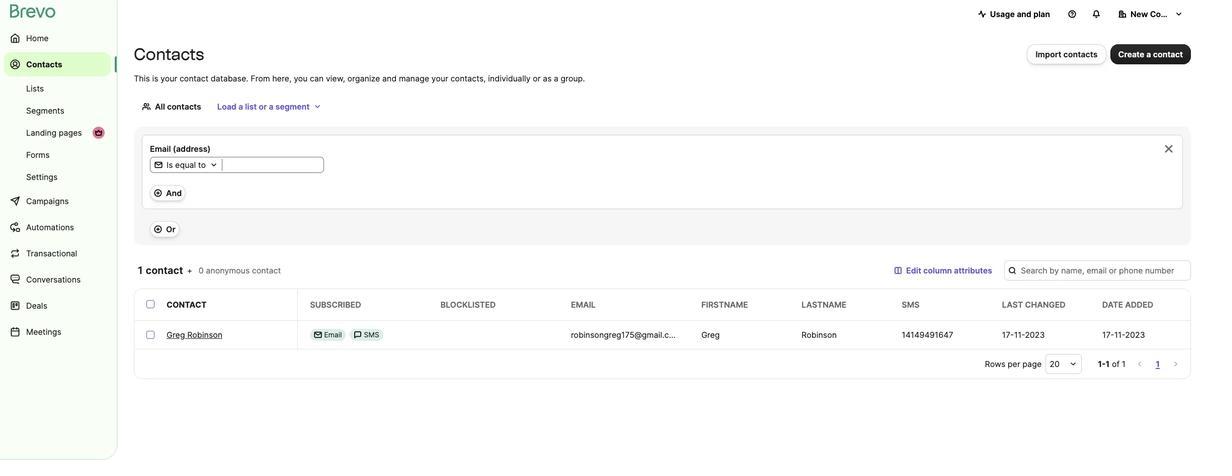 Task type: describe. For each thing, give the bounding box(es) containing it.
0 horizontal spatial contacts
[[26, 59, 62, 69]]

load a list or a segment button
[[209, 97, 330, 117]]

import contacts button
[[1027, 44, 1106, 64]]

page
[[1023, 359, 1042, 369]]

import contacts
[[1036, 49, 1098, 59]]

+
[[187, 266, 192, 276]]

2 11- from the left
[[1115, 330, 1125, 340]]

greg robinson
[[167, 330, 223, 340]]

robinsongreg175@gmail.com
[[571, 330, 681, 340]]

contact up all contacts
[[180, 73, 209, 84]]

this
[[134, 73, 150, 84]]

contacts,
[[451, 73, 486, 84]]

contacts link
[[4, 52, 111, 76]]

import
[[1036, 49, 1062, 59]]

last
[[1002, 300, 1023, 310]]

is
[[152, 73, 158, 84]]

1 robinson from the left
[[187, 330, 223, 340]]

or inside "load a list or a segment" 'button'
[[259, 102, 267, 112]]

or
[[166, 224, 176, 235]]

1 2023 from the left
[[1025, 330, 1045, 340]]

deals link
[[4, 294, 111, 318]]

blocklisted
[[441, 300, 496, 310]]

new
[[1131, 9, 1148, 19]]

edit column attributes
[[906, 266, 992, 276]]

home
[[26, 33, 49, 43]]

you
[[294, 73, 308, 84]]

contact inside "1 contact + 0 anonymous contact"
[[252, 266, 281, 276]]

or button
[[150, 221, 180, 238]]

is equal to button
[[150, 159, 222, 171]]

20
[[1050, 359, 1060, 369]]

email (address)
[[150, 144, 211, 154]]

left___c25ys image for email
[[314, 331, 322, 339]]

equal
[[175, 160, 196, 170]]

1 inside 1 button
[[1156, 359, 1160, 369]]

meetings
[[26, 327, 61, 337]]

landing pages
[[26, 128, 82, 138]]

segments
[[26, 106, 64, 116]]

per
[[1008, 359, 1021, 369]]

transactional link
[[4, 242, 111, 266]]

(address)
[[173, 144, 211, 154]]

1 vertical spatial sms
[[364, 331, 379, 339]]

1 17-11-2023 from the left
[[1002, 330, 1045, 340]]

can
[[310, 73, 324, 84]]

greg robinson link
[[167, 329, 223, 341]]

of
[[1112, 359, 1120, 369]]

forms link
[[4, 145, 111, 165]]

lists
[[26, 84, 44, 94]]

new company button
[[1111, 4, 1191, 24]]

individually
[[488, 73, 531, 84]]

1 horizontal spatial sms
[[902, 300, 920, 310]]

and
[[166, 188, 182, 198]]

campaigns link
[[4, 189, 111, 213]]

left___rvooi image
[[95, 129, 103, 137]]

1 horizontal spatial contacts
[[134, 45, 204, 64]]

2 17-11-2023 from the left
[[1103, 330, 1145, 340]]

Search by name, email or phone number search field
[[1004, 261, 1191, 281]]

greg for greg robinson
[[167, 330, 185, 340]]

lists link
[[4, 79, 111, 99]]

changed
[[1025, 300, 1066, 310]]

0
[[199, 266, 204, 276]]

is
[[167, 160, 173, 170]]

usage
[[990, 9, 1015, 19]]

segment
[[275, 102, 310, 112]]

firstname
[[701, 300, 748, 310]]

1 contact + 0 anonymous contact
[[138, 265, 281, 277]]

2 your from the left
[[432, 73, 448, 84]]

forms
[[26, 150, 50, 160]]

subscribed
[[310, 300, 361, 310]]

landing
[[26, 128, 56, 138]]

contacts for import contacts
[[1064, 49, 1098, 59]]

is equal to
[[167, 160, 206, 170]]

email for email
[[324, 331, 342, 339]]

greg for greg
[[701, 330, 720, 340]]

conversations link
[[4, 268, 111, 292]]

contact inside create a contact button
[[1153, 49, 1183, 59]]

contact left +
[[146, 265, 183, 277]]

edit
[[906, 266, 922, 276]]

list
[[245, 102, 257, 112]]

conversations
[[26, 275, 81, 285]]

1 11- from the left
[[1014, 330, 1025, 340]]



Task type: vqa. For each thing, say whether or not it's contained in the screenshot.
1
yes



Task type: locate. For each thing, give the bounding box(es) containing it.
here,
[[272, 73, 292, 84]]

view,
[[326, 73, 345, 84]]

0 horizontal spatial 11-
[[1014, 330, 1025, 340]]

company
[[1150, 9, 1187, 19]]

0 horizontal spatial 2023
[[1025, 330, 1045, 340]]

usage and plan button
[[970, 4, 1058, 24]]

1 your from the left
[[161, 73, 177, 84]]

a
[[1147, 49, 1151, 59], [554, 73, 559, 84], [238, 102, 243, 112], [269, 102, 274, 112]]

1 horizontal spatial email
[[324, 331, 342, 339]]

contacts inside button
[[1064, 49, 1098, 59]]

group.
[[561, 73, 585, 84]]

1 vertical spatial and
[[382, 73, 397, 84]]

email for email (address)
[[150, 144, 171, 154]]

automations link
[[4, 215, 111, 240]]

1-1 of 1
[[1098, 359, 1126, 369]]

0 horizontal spatial your
[[161, 73, 177, 84]]

lastname
[[802, 300, 847, 310]]

email down subscribed on the bottom of the page
[[324, 331, 342, 339]]

or right list
[[259, 102, 267, 112]]

all contacts
[[155, 102, 201, 112]]

manage
[[399, 73, 429, 84]]

0 horizontal spatial contacts
[[167, 102, 201, 112]]

and left the 'manage'
[[382, 73, 397, 84]]

a right as
[[554, 73, 559, 84]]

0 vertical spatial contacts
[[1064, 49, 1098, 59]]

contacts up lists
[[26, 59, 62, 69]]

0 vertical spatial or
[[533, 73, 541, 84]]

your right the is
[[161, 73, 177, 84]]

or left as
[[533, 73, 541, 84]]

0 horizontal spatial sms
[[364, 331, 379, 339]]

0 horizontal spatial and
[[382, 73, 397, 84]]

1 horizontal spatial your
[[432, 73, 448, 84]]

17- up 1-1 of 1
[[1103, 330, 1115, 340]]

contacts right all
[[167, 102, 201, 112]]

as
[[543, 73, 552, 84]]

0 horizontal spatial 17-
[[1002, 330, 1014, 340]]

load a list or a segment
[[217, 102, 310, 112]]

0 horizontal spatial robinson
[[187, 330, 223, 340]]

sms
[[902, 300, 920, 310], [364, 331, 379, 339]]

0 vertical spatial sms
[[902, 300, 920, 310]]

your right the 'manage'
[[432, 73, 448, 84]]

None text field
[[226, 160, 320, 170]]

0 horizontal spatial email
[[150, 144, 171, 154]]

all
[[155, 102, 165, 112]]

pages
[[59, 128, 82, 138]]

11- up of
[[1115, 330, 1125, 340]]

1 17- from the left
[[1002, 330, 1014, 340]]

organize
[[347, 73, 380, 84]]

1 vertical spatial contacts
[[167, 102, 201, 112]]

left___c25ys image for sms
[[354, 331, 362, 339]]

date added
[[1103, 300, 1154, 310]]

robinson
[[187, 330, 223, 340], [802, 330, 837, 340]]

1 horizontal spatial contacts
[[1064, 49, 1098, 59]]

edit column attributes button
[[886, 261, 1000, 281]]

1 horizontal spatial and
[[1017, 9, 1032, 19]]

robinson down lastname
[[802, 330, 837, 340]]

and
[[1017, 9, 1032, 19], [382, 73, 397, 84]]

0 vertical spatial and
[[1017, 9, 1032, 19]]

from
[[251, 73, 270, 84]]

0 vertical spatial email
[[150, 144, 171, 154]]

1 horizontal spatial 11-
[[1115, 330, 1125, 340]]

contacts right import
[[1064, 49, 1098, 59]]

and left plan
[[1017, 9, 1032, 19]]

and inside usage and plan button
[[1017, 9, 1032, 19]]

and button
[[150, 185, 186, 201]]

a left list
[[238, 102, 243, 112]]

settings
[[26, 172, 58, 182]]

contact right anonymous
[[252, 266, 281, 276]]

2 17- from the left
[[1103, 330, 1115, 340]]

create
[[1118, 49, 1145, 59]]

create a contact button
[[1110, 44, 1191, 64]]

2 greg from the left
[[701, 330, 720, 340]]

1 left___c25ys image from the left
[[314, 331, 322, 339]]

contact
[[167, 300, 207, 310]]

campaigns
[[26, 196, 69, 206]]

1 horizontal spatial left___c25ys image
[[354, 331, 362, 339]]

segments link
[[4, 101, 111, 121]]

0 horizontal spatial or
[[259, 102, 267, 112]]

2023 down added
[[1125, 330, 1145, 340]]

greg down contact
[[167, 330, 185, 340]]

new company
[[1131, 9, 1187, 19]]

1 greg from the left
[[167, 330, 185, 340]]

1 button
[[1154, 357, 1162, 371]]

added
[[1125, 300, 1154, 310]]

deals
[[26, 301, 47, 311]]

1 vertical spatial or
[[259, 102, 267, 112]]

landing pages link
[[4, 123, 111, 143]]

to
[[198, 160, 206, 170]]

contact right create
[[1153, 49, 1183, 59]]

date
[[1103, 300, 1123, 310]]

transactional
[[26, 249, 77, 259]]

robinson down contact
[[187, 330, 223, 340]]

database.
[[211, 73, 248, 84]]

17-11-2023 up of
[[1103, 330, 1145, 340]]

left___c25ys image
[[314, 331, 322, 339], [354, 331, 362, 339]]

contacts
[[1064, 49, 1098, 59], [167, 102, 201, 112]]

2 left___c25ys image from the left
[[354, 331, 362, 339]]

automations
[[26, 222, 74, 233]]

0 horizontal spatial left___c25ys image
[[314, 331, 322, 339]]

rows
[[985, 359, 1006, 369]]

contact
[[1153, 49, 1183, 59], [180, 73, 209, 84], [146, 265, 183, 277], [252, 266, 281, 276]]

0 horizontal spatial 17-11-2023
[[1002, 330, 1045, 340]]

1 horizontal spatial or
[[533, 73, 541, 84]]

usage and plan
[[990, 9, 1050, 19]]

1 horizontal spatial robinson
[[802, 330, 837, 340]]

column
[[924, 266, 952, 276]]

0 horizontal spatial greg
[[167, 330, 185, 340]]

last changed
[[1002, 300, 1066, 310]]

2023
[[1025, 330, 1045, 340], [1125, 330, 1145, 340]]

1-
[[1098, 359, 1106, 369]]

1 horizontal spatial 17-
[[1103, 330, 1115, 340]]

contacts
[[134, 45, 204, 64], [26, 59, 62, 69]]

2 2023 from the left
[[1125, 330, 1145, 340]]

1 vertical spatial email
[[324, 331, 342, 339]]

17- up rows per page at bottom
[[1002, 330, 1014, 340]]

2 robinson from the left
[[802, 330, 837, 340]]

17-11-2023 up page
[[1002, 330, 1045, 340]]

a inside button
[[1147, 49, 1151, 59]]

email
[[571, 300, 596, 310]]

14149491647
[[902, 330, 953, 340]]

home link
[[4, 26, 111, 50]]

plan
[[1034, 9, 1050, 19]]

rows per page
[[985, 359, 1042, 369]]

contacts up the is
[[134, 45, 204, 64]]

greg
[[167, 330, 185, 340], [701, 330, 720, 340]]

20 button
[[1046, 354, 1082, 374]]

11-
[[1014, 330, 1025, 340], [1115, 330, 1125, 340]]

2023 up page
[[1025, 330, 1045, 340]]

meetings link
[[4, 320, 111, 344]]

load
[[217, 102, 236, 112]]

anonymous
[[206, 266, 250, 276]]

1 horizontal spatial greg
[[701, 330, 720, 340]]

1 horizontal spatial 17-11-2023
[[1103, 330, 1145, 340]]

greg down firstname
[[701, 330, 720, 340]]

1 horizontal spatial 2023
[[1125, 330, 1145, 340]]

11- up per
[[1014, 330, 1025, 340]]

1
[[138, 265, 143, 277], [1106, 359, 1110, 369], [1122, 359, 1126, 369], [1156, 359, 1160, 369]]

attributes
[[954, 266, 992, 276]]

a right create
[[1147, 49, 1151, 59]]

a right list
[[269, 102, 274, 112]]

email up is
[[150, 144, 171, 154]]

contacts for all contacts
[[167, 102, 201, 112]]

or
[[533, 73, 541, 84], [259, 102, 267, 112]]



